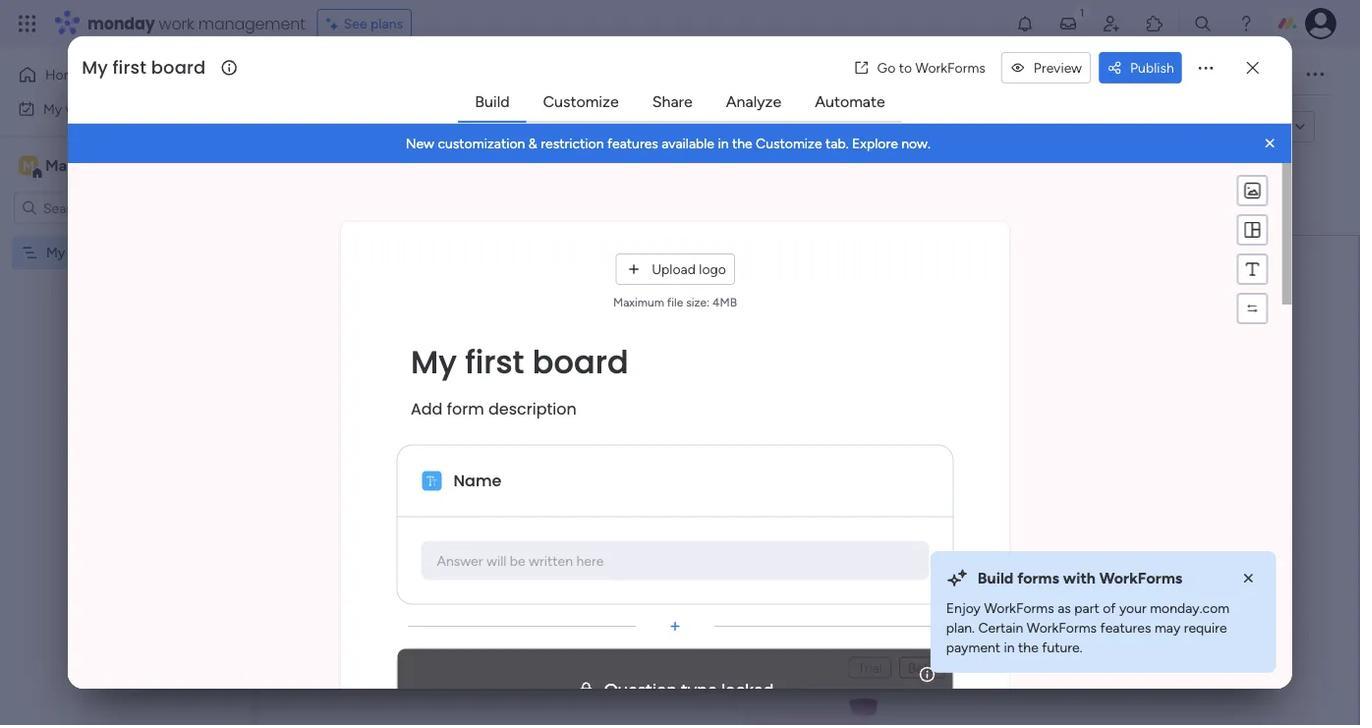 Task type: locate. For each thing, give the bounding box(es) containing it.
0 vertical spatial menu image
[[1244, 220, 1263, 240]]

maximum
[[614, 295, 665, 309]]

share link
[[637, 84, 709, 120]]

copy
[[1188, 119, 1222, 135]]

monday work management
[[88, 12, 306, 34]]

option
[[0, 235, 251, 239]]

work down the home
[[66, 100, 95, 117]]

1 horizontal spatial board
[[151, 55, 206, 80]]

1 horizontal spatial form
[[447, 398, 484, 420]]

main workspace
[[45, 156, 161, 175]]

enjoy workforms as part of your monday.com plan. certain workforms features may require payment in the future.
[[947, 600, 1230, 656]]

1 horizontal spatial first
[[113, 55, 147, 80]]

workspace image
[[19, 155, 38, 177]]

in right "available"
[[718, 135, 729, 152]]

my first board list box
[[0, 232, 251, 535]]

the down analyze link
[[733, 135, 753, 152]]

my first board down search in workspace field
[[46, 244, 132, 261]]

2 vertical spatial first
[[465, 340, 525, 384]]

help image
[[1237, 14, 1257, 33]]

1 horizontal spatial close image
[[1261, 134, 1281, 153]]

2 menu image from the top
[[1244, 260, 1263, 279]]

first inside form form
[[465, 340, 525, 384]]

in inside banner "banner"
[[718, 135, 729, 152]]

as
[[1058, 600, 1072, 617]]

gallery
[[937, 66, 979, 83]]

workspace selection element
[[19, 154, 164, 179]]

customize inside 'customize' link
[[543, 93, 619, 112]]

first up add form description
[[465, 340, 525, 384]]

0 vertical spatial the
[[733, 135, 753, 152]]

new customization & restriction features available in the customize tab. explore now.
[[406, 135, 931, 152]]

workspace
[[84, 156, 161, 175]]

build inside tab list
[[475, 93, 510, 112]]

name button
[[451, 466, 929, 497]]

calendar button
[[806, 59, 891, 90]]

invite
[[1231, 66, 1265, 83]]

customization
[[438, 135, 526, 152]]

restriction
[[541, 135, 604, 152]]

Search in workspace field
[[41, 197, 164, 219]]

plan.
[[947, 620, 975, 637]]

part
[[1075, 600, 1100, 617]]

my inside my first board list box
[[46, 244, 65, 261]]

1 vertical spatial board
[[96, 244, 132, 261]]

build inside alert
[[978, 570, 1014, 589]]

description
[[489, 398, 577, 420]]

to
[[900, 59, 913, 76]]

form button
[[994, 59, 1055, 90]]

1 horizontal spatial build
[[978, 570, 1014, 589]]

build forms with workforms
[[978, 570, 1183, 589]]

answer will be written here
[[437, 553, 604, 569]]

board down search in workspace field
[[96, 244, 132, 261]]

certain
[[979, 620, 1024, 637]]

features
[[608, 135, 659, 152], [1101, 620, 1152, 637]]

share
[[653, 93, 693, 112]]

workforms
[[916, 59, 986, 76], [1100, 570, 1183, 589], [985, 600, 1055, 617], [1027, 620, 1098, 637]]

home
[[45, 66, 83, 83]]

monday.com
[[1151, 600, 1230, 617]]

0 horizontal spatial in
[[718, 135, 729, 152]]

my down the home
[[43, 100, 62, 117]]

0 horizontal spatial build
[[475, 93, 510, 112]]

my inside form form
[[411, 340, 457, 384]]

2 horizontal spatial board
[[533, 340, 629, 384]]

tab.
[[826, 135, 849, 152]]

2 vertical spatial my first board
[[411, 340, 629, 384]]

my down search in workspace field
[[46, 244, 65, 261]]

first up my work "button"
[[113, 55, 147, 80]]

0 horizontal spatial work
[[66, 100, 95, 117]]

0 vertical spatial features
[[608, 135, 659, 152]]

my first board up description
[[411, 340, 629, 384]]

2 horizontal spatial first
[[465, 340, 525, 384]]

1 vertical spatial build
[[978, 570, 1014, 589]]

in
[[718, 135, 729, 152], [1005, 640, 1015, 656]]

features inside banner "banner"
[[608, 135, 659, 152]]

form left link
[[1225, 119, 1254, 135]]

my first board
[[82, 55, 206, 80], [46, 244, 132, 261], [411, 340, 629, 384]]

first down search in workspace field
[[68, 244, 93, 261]]

first
[[113, 55, 147, 80], [68, 244, 93, 261], [465, 340, 525, 384]]

features down your
[[1101, 620, 1152, 637]]

1 horizontal spatial the
[[1019, 640, 1039, 656]]

1 vertical spatial my first board
[[46, 244, 132, 261]]

build left forms
[[978, 570, 1014, 589]]

tab list
[[459, 83, 902, 123]]

1 vertical spatial first
[[68, 244, 93, 261]]

files gallery
[[906, 66, 979, 83]]

customize up restriction
[[543, 93, 619, 112]]

my up add
[[411, 340, 457, 384]]

1 vertical spatial the
[[1019, 640, 1039, 656]]

board down monday work management
[[151, 55, 206, 80]]

work
[[159, 12, 194, 34], [66, 100, 95, 117]]

build link
[[459, 84, 526, 120]]

0 horizontal spatial features
[[608, 135, 659, 152]]

john smith image
[[1306, 8, 1337, 39]]

management
[[198, 12, 306, 34]]

the inside the enjoy workforms as part of your monday.com plan. certain workforms features may require payment in the future.
[[1019, 640, 1039, 656]]

1 horizontal spatial in
[[1005, 640, 1015, 656]]

form right add
[[447, 398, 484, 420]]

my
[[82, 55, 108, 80], [43, 100, 62, 117], [46, 244, 65, 261], [411, 340, 457, 384]]

upload logo button
[[616, 254, 735, 285]]

1 vertical spatial in
[[1005, 640, 1015, 656]]

here
[[577, 553, 604, 569]]

the
[[733, 135, 753, 152], [1019, 640, 1039, 656]]

form inside form
[[447, 398, 484, 420]]

add
[[411, 398, 443, 420]]

form right edit
[[334, 119, 363, 136]]

trial
[[858, 660, 883, 676]]

1 vertical spatial features
[[1101, 620, 1152, 637]]

0 horizontal spatial the
[[733, 135, 753, 152]]

0 vertical spatial board
[[151, 55, 206, 80]]

menu image
[[1244, 220, 1263, 240], [1244, 260, 1263, 279]]

work for monday
[[159, 12, 194, 34]]

1 vertical spatial menu image
[[1244, 260, 1263, 279]]

type
[[681, 680, 718, 701]]

my up my work "button"
[[82, 55, 108, 80]]

publish
[[1131, 59, 1175, 76]]

of
[[1103, 600, 1117, 617]]

0 horizontal spatial first
[[68, 244, 93, 261]]

explore
[[853, 135, 899, 152]]

first inside my first board list box
[[68, 244, 93, 261]]

0 horizontal spatial board
[[96, 244, 132, 261]]

1 vertical spatial work
[[66, 100, 95, 117]]

1 horizontal spatial work
[[159, 12, 194, 34]]

2 vertical spatial board
[[533, 340, 629, 384]]

my first board down 'monday'
[[82, 55, 206, 80]]

board inside form form
[[533, 340, 629, 384]]

1 horizontal spatial customize
[[757, 135, 823, 152]]

files gallery button
[[891, 59, 994, 90]]

be
[[510, 553, 526, 569]]

0 horizontal spatial close image
[[1240, 569, 1259, 589]]

customize
[[543, 93, 619, 112], [757, 135, 823, 152]]

1 horizontal spatial features
[[1101, 620, 1152, 637]]

the down certain
[[1019, 640, 1039, 656]]

build up by
[[475, 93, 510, 112]]

board inside field
[[151, 55, 206, 80]]

board up description
[[533, 340, 629, 384]]

work inside my work "button"
[[66, 100, 95, 117]]

component__icon image
[[422, 471, 442, 491]]

my work button
[[12, 93, 211, 124]]

0 vertical spatial my first board
[[82, 55, 206, 80]]

0 vertical spatial build
[[475, 93, 510, 112]]

customize left tab. at top right
[[757, 135, 823, 152]]

close image
[[1261, 134, 1281, 153], [1240, 569, 1259, 589]]

edit
[[306, 119, 330, 136]]

size:
[[687, 295, 710, 309]]

0 horizontal spatial customize
[[543, 93, 619, 112]]

name
[[454, 470, 502, 492]]

2 horizontal spatial form
[[1225, 119, 1254, 135]]

form
[[1009, 66, 1041, 83]]

m
[[23, 157, 34, 174]]

future.
[[1043, 640, 1083, 656]]

1 vertical spatial customize
[[757, 135, 823, 152]]

see plans button
[[317, 9, 412, 38]]

preview
[[1034, 59, 1083, 76]]

work up my first board field
[[159, 12, 194, 34]]

0 vertical spatial close image
[[1261, 134, 1281, 153]]

tab list containing build
[[459, 83, 902, 123]]

0 vertical spatial customize
[[543, 93, 619, 112]]

in down certain
[[1005, 640, 1015, 656]]

0 horizontal spatial form
[[334, 119, 363, 136]]

1 menu image from the top
[[1244, 220, 1263, 240]]

0 vertical spatial first
[[113, 55, 147, 80]]

0 vertical spatial work
[[159, 12, 194, 34]]

main
[[45, 156, 80, 175]]

features left "available"
[[608, 135, 659, 152]]

1 vertical spatial close image
[[1240, 569, 1259, 589]]

0 vertical spatial in
[[718, 135, 729, 152]]

customize link
[[528, 84, 635, 120]]

forms
[[1018, 570, 1060, 589]]

plans
[[371, 15, 403, 32]]



Task type: vqa. For each thing, say whether or not it's contained in the screenshot.
bottommost features
yes



Task type: describe. For each thing, give the bounding box(es) containing it.
available
[[662, 135, 715, 152]]

preview button
[[1002, 52, 1092, 83]]

/
[[1269, 66, 1274, 83]]

upload logo
[[652, 261, 727, 278]]

see plans
[[344, 15, 403, 32]]

publish button
[[1099, 52, 1183, 83]]

maximum file size: 4mb
[[614, 295, 737, 309]]

files
[[906, 66, 933, 83]]

notifications image
[[1016, 14, 1035, 33]]

go to workforms button
[[846, 52, 994, 83]]

see
[[344, 15, 367, 32]]

home button
[[12, 59, 211, 90]]

by
[[460, 118, 478, 137]]

my first board inside form form
[[411, 340, 629, 384]]

customization tools toolbar
[[1238, 175, 1269, 324]]

my first board inside field
[[82, 55, 206, 80]]

written
[[529, 553, 573, 569]]

go to workforms
[[878, 59, 986, 76]]

1 image
[[1074, 1, 1092, 23]]

add view image
[[1067, 68, 1075, 82]]

calendar
[[821, 66, 876, 83]]

analyze link
[[711, 84, 798, 120]]

close image inside build forms with workforms alert
[[1240, 569, 1259, 589]]

with
[[1064, 570, 1096, 589]]

form for add
[[447, 398, 484, 420]]

automate
[[815, 93, 886, 112]]

edit form button
[[298, 111, 371, 143]]

select product image
[[18, 14, 37, 33]]

4mb
[[713, 295, 737, 309]]

form form
[[68, 163, 1293, 726]]

automate link
[[800, 84, 901, 120]]

search everything image
[[1194, 14, 1213, 33]]

edit form
[[306, 119, 363, 136]]

board inside list box
[[96, 244, 132, 261]]

workforms inside button
[[916, 59, 986, 76]]

new
[[406, 135, 435, 152]]

workforms logo image
[[485, 111, 596, 143]]

My first board field
[[77, 55, 219, 81]]

invite members image
[[1102, 14, 1122, 33]]

now.
[[902, 135, 931, 152]]

monday
[[88, 12, 155, 34]]

invite / 1
[[1231, 66, 1283, 83]]

customize inside banner "banner"
[[757, 135, 823, 152]]

build for build
[[475, 93, 510, 112]]

build forms with workforms alert
[[931, 552, 1277, 674]]

may
[[1155, 620, 1181, 637]]

close image inside banner "banner"
[[1261, 134, 1281, 153]]

file
[[668, 295, 684, 309]]

logo
[[699, 261, 727, 278]]

analyze
[[726, 93, 782, 112]]

copy form link
[[1188, 119, 1278, 135]]

form for edit
[[334, 119, 363, 136]]

beta
[[909, 660, 937, 676]]

form for copy
[[1225, 119, 1254, 135]]

first inside my first board field
[[113, 55, 147, 80]]

require
[[1185, 620, 1228, 637]]

inbox image
[[1059, 14, 1079, 33]]

enjoy
[[947, 600, 981, 617]]

in inside the enjoy workforms as part of your monday.com plan. certain workforms features may require payment in the future.
[[1005, 640, 1015, 656]]

the inside banner "banner"
[[733, 135, 753, 152]]

answer
[[437, 553, 483, 569]]

powered by
[[395, 118, 478, 137]]

link
[[1258, 119, 1278, 135]]

background color and image selector image
[[1244, 181, 1263, 201]]

question type locked
[[605, 680, 774, 701]]

question
[[605, 680, 677, 701]]

will
[[487, 553, 507, 569]]

go
[[878, 59, 896, 76]]

your
[[1120, 600, 1147, 617]]

add form description
[[411, 398, 577, 420]]

invite / 1 button
[[1195, 59, 1292, 90]]

copy form link button
[[1152, 111, 1286, 143]]

apps image
[[1146, 14, 1165, 33]]

upload
[[652, 261, 696, 278]]

features inside the enjoy workforms as part of your monday.com plan. certain workforms features may require payment in the future.
[[1101, 620, 1152, 637]]

my work
[[43, 100, 95, 117]]

my first board inside list box
[[46, 244, 132, 261]]

add new question image
[[666, 617, 685, 637]]

my inside my work "button"
[[43, 100, 62, 117]]

powered
[[395, 118, 456, 137]]

1
[[1278, 66, 1283, 83]]

&
[[529, 135, 538, 152]]

my inside my first board field
[[82, 55, 108, 80]]

more actions image
[[1197, 58, 1216, 78]]

payment
[[947, 640, 1001, 656]]

build for build forms with workforms
[[978, 570, 1014, 589]]

work for my
[[66, 100, 95, 117]]

locked
[[722, 680, 774, 701]]

banner banner
[[68, 124, 1293, 163]]



